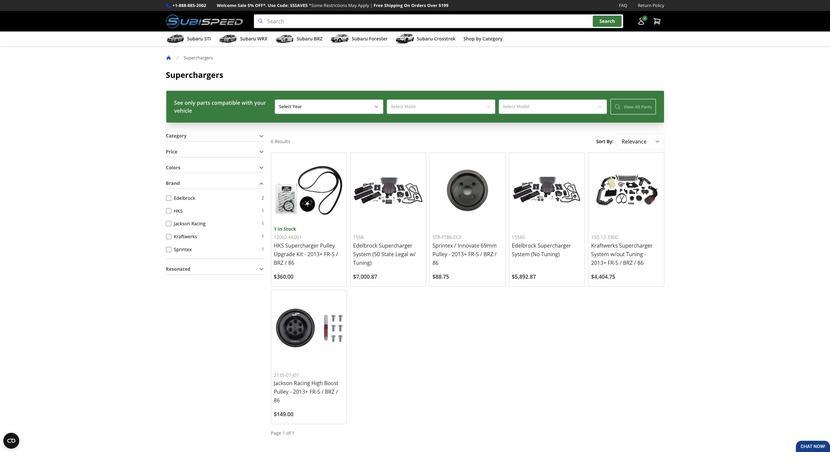 Task type: describe. For each thing, give the bounding box(es) containing it.
$199
[[439, 2, 449, 8]]

kk001
[[289, 234, 302, 240]]

subaru forester
[[352, 36, 388, 42]]

*some
[[309, 2, 323, 8]]

kraftwerks for kraftwerks
[[174, 233, 197, 240]]

- inside kraftwerks supercharger system w/out tuning - 2013+ fr-s / brz / 86
[[645, 251, 647, 258]]

- inside sprintex / innovate 69mm pulley - 2013+ fr-s / brz / 86
[[449, 251, 451, 258]]

subaru brz
[[297, 36, 323, 42]]

2013+ inside 1 in stock 12002-kk001 hks supercharger pulley upgrade kit - 2013+ fr-s / brz / 86
[[308, 251, 323, 258]]

6 results
[[271, 138, 290, 145]]

0 horizontal spatial racing
[[191, 221, 206, 227]]

j01
[[293, 372, 299, 378]]

w/
[[410, 251, 416, 258]]

only
[[185, 99, 196, 106]]

brz inside 'dropdown button'
[[314, 36, 323, 42]]

12-
[[601, 234, 608, 241]]

150-
[[592, 234, 601, 241]]

jackson inside the 2135-07-j01 jackson racing high boost pulley - 2013+ fr-s / brz / 86
[[274, 380, 293, 387]]

subaru for subaru forester
[[352, 36, 368, 42]]

price
[[166, 149, 178, 155]]

2013+ inside kraftwerks supercharger system w/out tuning - 2013+ fr-s / brz / 86
[[592, 259, 607, 267]]

1556
[[353, 234, 364, 240]]

crosstrek
[[434, 36, 456, 42]]

category button
[[166, 131, 264, 141]]

86 inside sprintex / innovate 69mm pulley - 2013+ fr-s / brz / 86
[[433, 259, 439, 267]]

welcome sale 5% off*. use code: sssave5
[[217, 2, 308, 8]]

6
[[271, 138, 274, 145]]

1 vertical spatial superchargers
[[166, 69, 223, 80]]

on
[[404, 2, 410, 8]]

category
[[166, 133, 187, 139]]

2013+ inside sprintex / innovate 69mm pulley - 2013+ fr-s / brz / 86
[[452, 251, 467, 258]]

$4,404.75
[[592, 273, 616, 281]]

sprintex for sprintex / innovate 69mm pulley - 2013+ fr-s / brz / 86
[[433, 242, 453, 249]]

supercharger for kraftwerks supercharger system w/out tuning - 2013+ fr-s / brz / 86
[[620, 242, 653, 249]]

hks supercharger pulley upgrade kit - 2013+ fr-s / brz / 86 image
[[274, 155, 344, 225]]

+1-888-885-2002
[[173, 2, 206, 8]]

2013+ inside the 2135-07-j01 jackson racing high boost pulley - 2013+ fr-s / brz / 86
[[293, 388, 308, 396]]

HKS button
[[166, 208, 171, 214]]

tuning) inside edelbrock supercharger system (no tuning)
[[542, 251, 560, 258]]

+1-888-885-2002 link
[[173, 2, 206, 9]]

apply
[[358, 2, 369, 8]]

w/out
[[611, 251, 625, 258]]

supercharger for edelbrock supercharger system (50 state legal w/ tuning)
[[379, 242, 413, 249]]

colors button
[[166, 163, 264, 173]]

system for (50
[[353, 251, 371, 258]]

subaru forester button
[[331, 33, 388, 46]]

supercharger for edelbrock supercharger system (no tuning)
[[538, 242, 572, 249]]

s inside the 2135-07-j01 jackson racing high boost pulley - 2013+ fr-s / brz / 86
[[318, 388, 320, 396]]

sort
[[597, 138, 606, 145]]

supercharger inside 1 in stock 12002-kk001 hks supercharger pulley upgrade kit - 2013+ fr-s / brz / 86
[[285, 242, 319, 249]]

orders
[[412, 2, 426, 8]]

2
[[262, 195, 264, 201]]

superchargers link
[[184, 55, 218, 61]]

jackson racing
[[174, 221, 206, 227]]

fr- inside kraftwerks supercharger system w/out tuning - 2013+ fr-s / brz / 86
[[608, 259, 616, 267]]

faq link
[[619, 2, 628, 9]]

search button
[[593, 16, 622, 27]]

885-
[[188, 2, 196, 8]]

see
[[174, 99, 183, 106]]

shop
[[464, 36, 475, 42]]

$149.00
[[274, 411, 294, 418]]

Kraftwerks button
[[166, 234, 171, 239]]

|
[[371, 2, 373, 8]]

07-
[[286, 372, 293, 378]]

$88.75
[[433, 273, 449, 281]]

edelbrock for edelbrock supercharger system (no tuning)
[[512, 242, 537, 249]]

code:
[[277, 2, 289, 8]]

subispeed logo image
[[166, 14, 243, 28]]

brz inside the 2135-07-j01 jackson racing high boost pulley - 2013+ fr-s / brz / 86
[[325, 388, 335, 396]]

a subaru forester thumbnail image image
[[331, 34, 349, 44]]

sale
[[238, 2, 247, 8]]

subaru for subaru brz
[[297, 36, 313, 42]]

resonated button
[[166, 264, 264, 274]]

see only parts compatible with your vehicle
[[174, 99, 266, 114]]

off*.
[[255, 2, 267, 8]]

button image
[[638, 17, 646, 25]]

Jackson Racing button
[[166, 221, 171, 227]]

faq
[[619, 2, 628, 8]]

by:
[[607, 138, 614, 145]]

fr- inside sprintex / innovate 69mm pulley - 2013+ fr-s / brz / 86
[[469, 251, 476, 258]]

state
[[382, 251, 394, 258]]

2135-
[[274, 372, 286, 378]]

brz inside sprintex / innovate 69mm pulley - 2013+ fr-s / brz / 86
[[484, 251, 494, 258]]

system for w/out
[[592, 251, 610, 258]]

search input field
[[254, 14, 624, 28]]

sssave5
[[290, 2, 308, 8]]

subaru for subaru sti
[[187, 36, 203, 42]]

upgrade
[[274, 251, 295, 258]]

fr- inside the 2135-07-j01 jackson racing high boost pulley - 2013+ fr-s / brz / 86
[[310, 388, 318, 396]]

search
[[600, 18, 616, 24]]

select... image
[[655, 139, 660, 144]]

shop by category
[[464, 36, 503, 42]]

a subaru sti thumbnail image image
[[166, 34, 185, 44]]

by
[[476, 36, 482, 42]]

welcome
[[217, 2, 237, 8]]

- inside the 2135-07-j01 jackson racing high boost pulley - 2013+ fr-s / brz / 86
[[290, 388, 292, 396]]

shop by category button
[[464, 33, 503, 46]]

0 vertical spatial superchargers
[[184, 55, 213, 61]]

(50
[[373, 251, 380, 258]]

dcf
[[454, 234, 462, 240]]

vehicle
[[174, 107, 192, 114]]

86 inside 1 in stock 12002-kk001 hks supercharger pulley upgrade kit - 2013+ fr-s / brz / 86
[[288, 259, 295, 267]]

12002-
[[274, 234, 289, 240]]

a subaru brz thumbnail image image
[[276, 34, 294, 44]]

forester
[[369, 36, 388, 42]]

with
[[242, 99, 253, 106]]

- inside 1 in stock 12002-kk001 hks supercharger pulley upgrade kit - 2013+ fr-s / brz / 86
[[305, 251, 306, 258]]

brz inside 1 in stock 12002-kk001 hks supercharger pulley upgrade kit - 2013+ fr-s / brz / 86
[[274, 259, 284, 267]]

colors
[[166, 164, 181, 171]]

subaru wrx
[[240, 36, 268, 42]]

hks inside 1 in stock 12002-kk001 hks supercharger pulley upgrade kit - 2013+ fr-s / brz / 86
[[274, 242, 284, 249]]

results
[[275, 138, 290, 145]]

s inside sprintex / innovate 69mm pulley - 2013+ fr-s / brz / 86
[[476, 251, 479, 258]]



Task type: vqa. For each thing, say whether or not it's contained in the screenshot.


Task type: locate. For each thing, give the bounding box(es) containing it.
$5,892.87
[[512, 273, 536, 281]]

86 inside kraftwerks supercharger system w/out tuning - 2013+ fr-s / brz / 86
[[638, 259, 644, 267]]

tuning) right (no
[[542, 251, 560, 258]]

use
[[268, 2, 276, 8]]

1 horizontal spatial sprintex
[[433, 242, 453, 249]]

kraftwerks down the 150-12-3300
[[592, 242, 618, 249]]

fr- down w/out on the right of page
[[608, 259, 616, 267]]

legal
[[396, 251, 409, 258]]

0 vertical spatial kraftwerks
[[174, 233, 197, 240]]

free
[[374, 2, 383, 8]]

1 horizontal spatial jackson
[[274, 380, 293, 387]]

ft86-
[[442, 234, 454, 240]]

Sprintex button
[[166, 247, 171, 252]]

subaru brz button
[[276, 33, 323, 46]]

brz down upgrade on the bottom left
[[274, 259, 284, 267]]

1 vertical spatial hks
[[274, 242, 284, 249]]

edelbrock inside edelbrock supercharger system (50 state legal w/ tuning)
[[353, 242, 378, 249]]

tuning
[[627, 251, 644, 258]]

1 horizontal spatial tuning)
[[542, 251, 560, 258]]

tuning) inside edelbrock supercharger system (50 state legal w/ tuning)
[[353, 259, 372, 267]]

innovate
[[458, 242, 480, 249]]

kit
[[297, 251, 303, 258]]

- down 07-
[[290, 388, 292, 396]]

0 horizontal spatial tuning)
[[353, 259, 372, 267]]

subaru for subaru crosstrek
[[417, 36, 433, 42]]

subaru left "crosstrek"
[[417, 36, 433, 42]]

2013+ down innovate
[[452, 251, 467, 258]]

kraftwerks supercharger system w/out tuning - 2013+ fr-s / brz / 86
[[592, 242, 653, 267]]

pulley for boost
[[274, 388, 289, 396]]

Edelbrock button
[[166, 195, 171, 201]]

15560
[[512, 234, 525, 240]]

1 subaru from the left
[[187, 36, 203, 42]]

edelbrock supercharger system (50 state legal w/ tuning)
[[353, 242, 416, 267]]

-
[[305, 251, 306, 258], [449, 251, 451, 258], [645, 251, 647, 258], [290, 388, 292, 396]]

s
[[332, 251, 335, 258], [476, 251, 479, 258], [616, 259, 619, 267], [318, 388, 320, 396]]

return policy
[[638, 2, 665, 8]]

return
[[638, 2, 652, 8]]

86 inside the 2135-07-j01 jackson racing high boost pulley - 2013+ fr-s / brz / 86
[[274, 397, 280, 404]]

3300
[[608, 234, 618, 241]]

hks right hks button
[[174, 208, 183, 214]]

brz down boost at left bottom
[[325, 388, 335, 396]]

subaru right "a subaru brz thumbnail image"
[[297, 36, 313, 42]]

86 down upgrade on the bottom left
[[288, 259, 295, 267]]

2 system from the left
[[512, 251, 530, 258]]

kraftwerks supercharger system w/out tuning - 2013+ fr-s / brz / 86 image
[[592, 155, 662, 225]]

brz down 69mm
[[484, 251, 494, 258]]

69mm
[[481, 242, 497, 249]]

2 subaru from the left
[[240, 36, 256, 42]]

1 horizontal spatial system
[[512, 251, 530, 258]]

str-ft86-dcf
[[433, 234, 462, 240]]

4 subaru from the left
[[352, 36, 368, 42]]

86 down tuning
[[638, 259, 644, 267]]

1 horizontal spatial edelbrock
[[353, 242, 378, 249]]

4 supercharger from the left
[[620, 242, 653, 249]]

sprintex / innovate 69mm pulley - 2013+ fr-s / brz / 86 image
[[433, 155, 503, 225]]

86 up $88.75
[[433, 259, 439, 267]]

shipping
[[385, 2, 403, 8]]

subaru inside 'dropdown button'
[[297, 36, 313, 42]]

pulley
[[320, 242, 335, 249], [433, 251, 448, 258], [274, 388, 289, 396]]

1 system from the left
[[353, 251, 371, 258]]

0 vertical spatial tuning)
[[542, 251, 560, 258]]

- right tuning
[[645, 251, 647, 258]]

racing
[[191, 221, 206, 227], [294, 380, 310, 387]]

0 horizontal spatial hks
[[174, 208, 183, 214]]

edelbrock for edelbrock
[[174, 195, 195, 201]]

Select... button
[[618, 134, 665, 150]]

page
[[271, 430, 282, 437]]

0 horizontal spatial pulley
[[274, 388, 289, 396]]

system for (no
[[512, 251, 530, 258]]

1 horizontal spatial kraftwerks
[[592, 242, 618, 249]]

select model image
[[598, 104, 603, 109]]

2013+ up $4,404.75
[[592, 259, 607, 267]]

edelbrock supercharger system (no tuning) image
[[512, 155, 582, 225]]

sprintex down str-ft86-dcf
[[433, 242, 453, 249]]

888-
[[179, 2, 188, 8]]

page 1 of 1
[[271, 430, 295, 437]]

2 horizontal spatial pulley
[[433, 251, 448, 258]]

0 vertical spatial hks
[[174, 208, 183, 214]]

sprintex / innovate 69mm pulley - 2013+ fr-s / brz / 86
[[433, 242, 497, 267]]

category
[[483, 36, 503, 42]]

fr- down innovate
[[469, 251, 476, 258]]

3 system from the left
[[592, 251, 610, 258]]

1 vertical spatial pulley
[[433, 251, 448, 258]]

2013+ right kit
[[308, 251, 323, 258]]

edelbrock right edelbrock button at top
[[174, 195, 195, 201]]

edelbrock down 1556 on the bottom of the page
[[353, 242, 378, 249]]

1 horizontal spatial hks
[[274, 242, 284, 249]]

2002
[[196, 2, 206, 8]]

edelbrock down 15560
[[512, 242, 537, 249]]

subaru
[[187, 36, 203, 42], [240, 36, 256, 42], [297, 36, 313, 42], [352, 36, 368, 42], [417, 36, 433, 42]]

supercharger up "legal"
[[379, 242, 413, 249]]

0 horizontal spatial edelbrock
[[174, 195, 195, 201]]

Select Year button
[[275, 100, 384, 114]]

select year image
[[374, 104, 379, 109]]

0 vertical spatial jackson
[[174, 221, 190, 227]]

0 horizontal spatial system
[[353, 251, 371, 258]]

2013+ down j01
[[293, 388, 308, 396]]

pulley inside sprintex / innovate 69mm pulley - 2013+ fr-s / brz / 86
[[433, 251, 448, 258]]

sort by:
[[597, 138, 614, 145]]

racing inside the 2135-07-j01 jackson racing high boost pulley - 2013+ fr-s / brz / 86
[[294, 380, 310, 387]]

fr- down high
[[310, 388, 318, 396]]

- right kit
[[305, 251, 306, 258]]

system inside kraftwerks supercharger system w/out tuning - 2013+ fr-s / brz / 86
[[592, 251, 610, 258]]

edelbrock
[[174, 195, 195, 201], [353, 242, 378, 249], [512, 242, 537, 249]]

subaru inside dropdown button
[[417, 36, 433, 42]]

Select Model button
[[499, 100, 608, 114]]

2135-07-j01 jackson racing high boost pulley - 2013+ fr-s / brz / 86
[[274, 372, 339, 404]]

stock
[[284, 226, 296, 232]]

edelbrock inside edelbrock supercharger system (no tuning)
[[512, 242, 537, 249]]

brz left a subaru forester thumbnail image
[[314, 36, 323, 42]]

subaru wrx button
[[219, 33, 268, 46]]

150-12-3300
[[592, 234, 618, 241]]

3 subaru from the left
[[297, 36, 313, 42]]

1 vertical spatial kraftwerks
[[592, 242, 618, 249]]

compatible
[[212, 99, 240, 106]]

pulley for supercharger
[[320, 242, 335, 249]]

select make image
[[486, 104, 491, 109]]

supercharger inside edelbrock supercharger system (no tuning)
[[538, 242, 572, 249]]

2 vertical spatial pulley
[[274, 388, 289, 396]]

1 vertical spatial jackson
[[274, 380, 293, 387]]

pulley inside the 2135-07-j01 jackson racing high boost pulley - 2013+ fr-s / brz / 86
[[274, 388, 289, 396]]

edelbrock supercharger system (50 state legal w/ tuning) image
[[353, 155, 424, 225]]

subaru for subaru wrx
[[240, 36, 256, 42]]

hks down 12002-
[[274, 242, 284, 249]]

$7,000.87
[[353, 273, 378, 281]]

brz
[[314, 36, 323, 42], [484, 251, 494, 258], [274, 259, 284, 267], [624, 259, 633, 267], [325, 388, 335, 396]]

resonated
[[166, 266, 191, 272]]

system inside edelbrock supercharger system (no tuning)
[[512, 251, 530, 258]]

1 horizontal spatial racing
[[294, 380, 310, 387]]

kraftwerks down jackson racing
[[174, 233, 197, 240]]

1 vertical spatial tuning)
[[353, 259, 372, 267]]

supercharger up tuning
[[620, 242, 653, 249]]

1 horizontal spatial pulley
[[320, 242, 335, 249]]

superchargers down "subaru sti"
[[184, 55, 213, 61]]

fr- inside 1 in stock 12002-kk001 hks supercharger pulley upgrade kit - 2013+ fr-s / brz / 86
[[324, 251, 332, 258]]

(no
[[531, 251, 540, 258]]

5 subaru from the left
[[417, 36, 433, 42]]

system inside edelbrock supercharger system (50 state legal w/ tuning)
[[353, 251, 371, 258]]

subaru left the wrx
[[240, 36, 256, 42]]

supercharger inside kraftwerks supercharger system w/out tuning - 2013+ fr-s / brz / 86
[[620, 242, 653, 249]]

return policy link
[[638, 2, 665, 9]]

0 horizontal spatial sprintex
[[174, 246, 192, 253]]

kraftwerks for kraftwerks supercharger system w/out tuning - 2013+ fr-s / brz / 86
[[592, 242, 618, 249]]

brz down tuning
[[624, 259, 633, 267]]

racing right jackson racing button
[[191, 221, 206, 227]]

kraftwerks inside kraftwerks supercharger system w/out tuning - 2013+ fr-s / brz / 86
[[592, 242, 618, 249]]

racing down j01
[[294, 380, 310, 387]]

tuning) up "$7,000.87"
[[353, 259, 372, 267]]

sprintex right sprintex button
[[174, 246, 192, 253]]

s inside 1 in stock 12002-kk001 hks supercharger pulley upgrade kit - 2013+ fr-s / brz / 86
[[332, 251, 335, 258]]

wrx
[[257, 36, 268, 42]]

supercharger up (no
[[538, 242, 572, 249]]

0 horizontal spatial jackson
[[174, 221, 190, 227]]

1 in stock 12002-kk001 hks supercharger pulley upgrade kit - 2013+ fr-s / brz / 86
[[274, 226, 338, 267]]

1
[[262, 208, 264, 214], [262, 220, 264, 227], [274, 226, 277, 232], [262, 233, 264, 240], [262, 246, 264, 252], [283, 430, 285, 437], [292, 430, 295, 437]]

str-
[[433, 234, 442, 240]]

1 vertical spatial racing
[[294, 380, 310, 387]]

*some restrictions may apply | free shipping on orders over $199
[[309, 2, 449, 8]]

in
[[278, 226, 282, 232]]

86 up $149.00
[[274, 397, 280, 404]]

0 vertical spatial pulley
[[320, 242, 335, 249]]

supercharger up kit
[[285, 242, 319, 249]]

system down 12-
[[592, 251, 610, 258]]

edelbrock supercharger system (no tuning)
[[512, 242, 572, 258]]

s inside kraftwerks supercharger system w/out tuning - 2013+ fr-s / brz / 86
[[616, 259, 619, 267]]

2 horizontal spatial edelbrock
[[512, 242, 537, 249]]

jackson racing high boost pulley - 2013+ fr-s / brz / 86 image
[[274, 293, 344, 363]]

edelbrock for edelbrock supercharger system (50 state legal w/ tuning)
[[353, 242, 378, 249]]

a subaru wrx thumbnail image image
[[219, 34, 238, 44]]

subaru left sti
[[187, 36, 203, 42]]

sti
[[204, 36, 211, 42]]

may
[[349, 2, 357, 8]]

subaru inside dropdown button
[[240, 36, 256, 42]]

superchargers down superchargers link
[[166, 69, 223, 80]]

price button
[[166, 147, 264, 157]]

fr- right kit
[[324, 251, 332, 258]]

a subaru crosstrek thumbnail image image
[[396, 34, 415, 44]]

home image
[[166, 55, 171, 60]]

supercharger inside edelbrock supercharger system (50 state legal w/ tuning)
[[379, 242, 413, 249]]

Select Make button
[[387, 100, 496, 114]]

1 inside 1 in stock 12002-kk001 hks supercharger pulley upgrade kit - 2013+ fr-s / brz / 86
[[274, 226, 277, 232]]

2013+
[[308, 251, 323, 258], [452, 251, 467, 258], [592, 259, 607, 267], [293, 388, 308, 396]]

2 supercharger from the left
[[379, 242, 413, 249]]

pulley inside 1 in stock 12002-kk001 hks supercharger pulley upgrade kit - 2013+ fr-s / brz / 86
[[320, 242, 335, 249]]

0 vertical spatial racing
[[191, 221, 206, 227]]

0 horizontal spatial kraftwerks
[[174, 233, 197, 240]]

open widget image
[[3, 433, 19, 449]]

2 horizontal spatial system
[[592, 251, 610, 258]]

sprintex
[[433, 242, 453, 249], [174, 246, 192, 253]]

$360.00
[[274, 273, 294, 281]]

system left (no
[[512, 251, 530, 258]]

jackson down the 2135-
[[274, 380, 293, 387]]

brz inside kraftwerks supercharger system w/out tuning - 2013+ fr-s / brz / 86
[[624, 259, 633, 267]]

system left (50
[[353, 251, 371, 258]]

hks
[[174, 208, 183, 214], [274, 242, 284, 249]]

kraftwerks
[[174, 233, 197, 240], [592, 242, 618, 249]]

subaru crosstrek
[[417, 36, 456, 42]]

brand
[[166, 180, 180, 187]]

superchargers
[[184, 55, 213, 61], [166, 69, 223, 80]]

3 supercharger from the left
[[538, 242, 572, 249]]

sprintex inside sprintex / innovate 69mm pulley - 2013+ fr-s / brz / 86
[[433, 242, 453, 249]]

over
[[427, 2, 438, 8]]

- down ft86-
[[449, 251, 451, 258]]

1 supercharger from the left
[[285, 242, 319, 249]]

+1-
[[173, 2, 179, 8]]

high
[[312, 380, 323, 387]]

subaru left forester
[[352, 36, 368, 42]]

policy
[[653, 2, 665, 8]]

subaru crosstrek button
[[396, 33, 456, 46]]

jackson right jackson racing button
[[174, 221, 190, 227]]

5%
[[248, 2, 254, 8]]

sprintex for sprintex
[[174, 246, 192, 253]]



